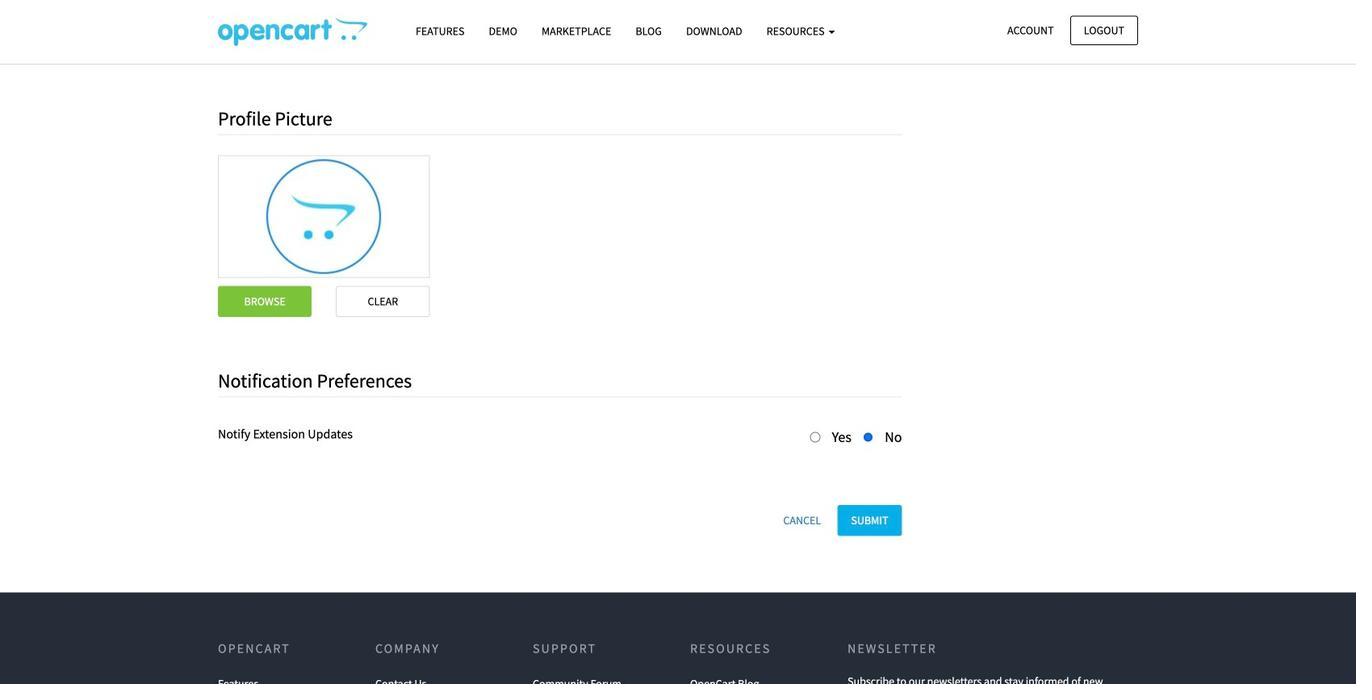 Task type: vqa. For each thing, say whether or not it's contained in the screenshot.
000+ in the right top of the page
no



Task type: locate. For each thing, give the bounding box(es) containing it.
None radio
[[810, 432, 821, 443], [863, 432, 874, 443], [810, 432, 821, 443], [863, 432, 874, 443]]

account edit image
[[218, 17, 367, 46]]



